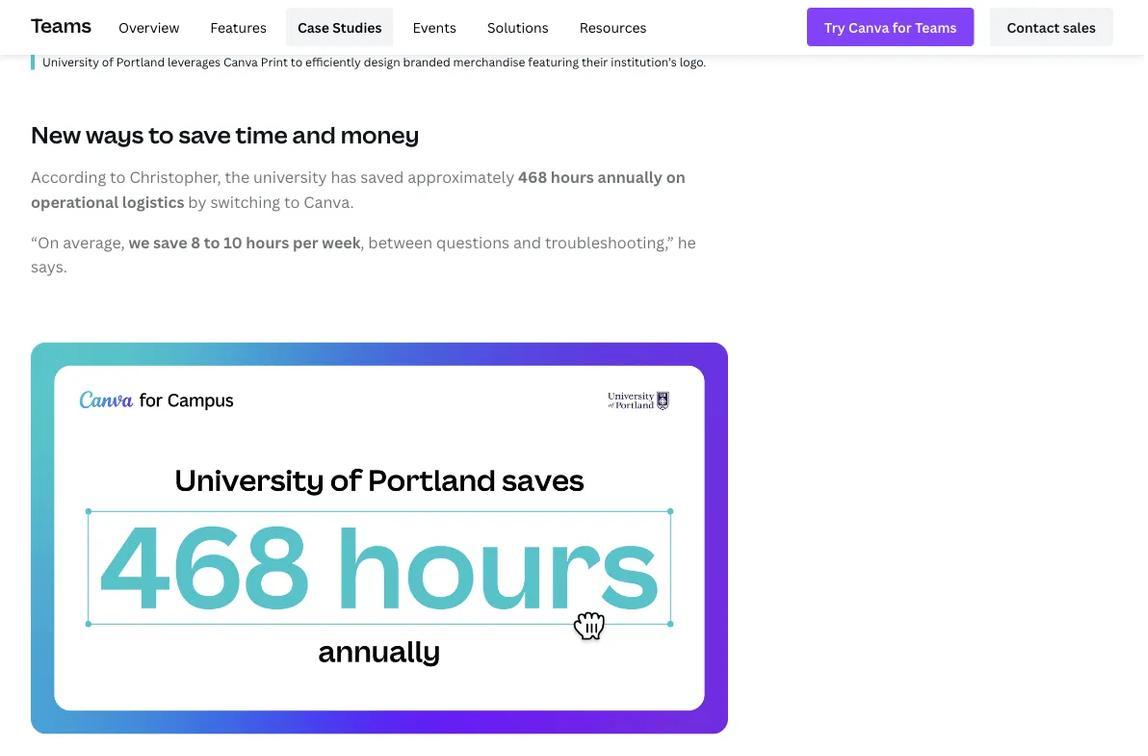 Task type: vqa. For each thing, say whether or not it's contained in the screenshot.
the top 'canva'
no



Task type: describe. For each thing, give the bounding box(es) containing it.
to right the 8
[[204, 232, 220, 252]]

save for time
[[179, 118, 231, 150]]

case studies link
[[286, 8, 393, 46]]

0 vertical spatial and
[[292, 118, 336, 150]]

solutions link
[[476, 8, 560, 46]]

468 hours annually on operational logistics
[[31, 167, 686, 212]]

"on average, we save 8 to 10 hours per week
[[31, 232, 361, 252]]

events link
[[401, 8, 468, 46]]

per
[[293, 232, 318, 252]]

canva
[[223, 54, 258, 70]]

leverages
[[168, 54, 221, 70]]

logistics
[[122, 191, 184, 212]]

new
[[31, 118, 81, 150]]

to down ways
[[110, 167, 126, 188]]

time
[[236, 118, 288, 150]]

week
[[322, 232, 361, 252]]

hours inside 468 hours annually on operational logistics
[[551, 167, 594, 188]]

portland
[[116, 54, 165, 70]]

ways
[[86, 118, 144, 150]]

menu bar inside "teams" element
[[99, 8, 658, 46]]

saved
[[360, 167, 404, 188]]

has
[[331, 167, 357, 188]]

questions
[[436, 232, 510, 252]]

case studies
[[298, 18, 382, 36]]

according
[[31, 167, 106, 188]]

"on
[[31, 232, 59, 252]]

to right print
[[291, 54, 303, 70]]

to down 'university' on the left top of the page
[[284, 191, 300, 212]]

merchandise
[[453, 54, 525, 70]]

resources link
[[568, 8, 658, 46]]

solutions
[[487, 18, 549, 36]]

features link
[[199, 8, 278, 46]]

,
[[361, 232, 365, 252]]

university of portland leverages canva print to efficiently design branded merchandise featuring their institution's logo.
[[42, 54, 706, 70]]

between
[[368, 232, 433, 252]]

he
[[678, 232, 696, 252]]

10
[[224, 232, 242, 252]]

switching
[[210, 191, 280, 212]]

university
[[253, 167, 327, 188]]

new ways to save time and money
[[31, 118, 419, 150]]



Task type: locate. For each thing, give the bounding box(es) containing it.
average,
[[63, 232, 125, 252]]

we
[[129, 232, 150, 252]]

case
[[298, 18, 329, 36]]

troubleshooting,"
[[545, 232, 674, 252]]

by
[[188, 191, 207, 212]]

features
[[210, 18, 267, 36]]

and right questions
[[513, 232, 541, 252]]

overview link
[[107, 8, 191, 46]]

branded
[[403, 54, 450, 70]]

resources
[[579, 18, 647, 36]]

hours right 468
[[551, 167, 594, 188]]

0 horizontal spatial hours
[[246, 232, 289, 252]]

menu bar containing overview
[[99, 8, 658, 46]]

events
[[413, 18, 457, 36]]

to up christopher,
[[148, 118, 174, 150]]

according to christopher, the university has saved approximately
[[31, 167, 518, 188]]

0 vertical spatial save
[[179, 118, 231, 150]]

contact sales image
[[1007, 16, 1096, 38]]

overview
[[118, 18, 179, 36]]

save up christopher,
[[179, 118, 231, 150]]

efficiently
[[305, 54, 361, 70]]

0 vertical spatial hours
[[551, 167, 594, 188]]

featuring
[[528, 54, 579, 70]]

christopher,
[[129, 167, 221, 188]]

468
[[518, 167, 547, 188]]

save for 8
[[153, 232, 187, 252]]

logo.
[[680, 54, 706, 70]]

of
[[102, 54, 114, 70]]

approximately
[[408, 167, 515, 188]]

their
[[582, 54, 608, 70]]

hours
[[551, 167, 594, 188], [246, 232, 289, 252]]

canva.
[[304, 191, 354, 212]]

and
[[292, 118, 336, 150], [513, 232, 541, 252]]

1 horizontal spatial hours
[[551, 167, 594, 188]]

money
[[341, 118, 419, 150]]

0 horizontal spatial and
[[292, 118, 336, 150]]

and inside the , between questions and troubleshooting," he says.
[[513, 232, 541, 252]]

save left the 8
[[153, 232, 187, 252]]

says.
[[31, 256, 67, 277]]

on
[[666, 167, 686, 188]]

and up 'university' on the left top of the page
[[292, 118, 336, 150]]

8
[[191, 232, 200, 252]]

university
[[42, 54, 99, 70]]

the
[[225, 167, 250, 188]]

print
[[261, 54, 288, 70]]

to
[[291, 54, 303, 70], [148, 118, 174, 150], [110, 167, 126, 188], [284, 191, 300, 212], [204, 232, 220, 252]]

teams element
[[31, 0, 1113, 54]]

studies
[[332, 18, 382, 36]]

1 vertical spatial hours
[[246, 232, 289, 252]]

teams
[[31, 11, 91, 38]]

hours right 10
[[246, 232, 289, 252]]

by switching to canva.
[[184, 191, 354, 212]]

institution's
[[611, 54, 677, 70]]

operational
[[31, 191, 119, 212]]

menu bar
[[99, 8, 658, 46]]

1 vertical spatial save
[[153, 232, 187, 252]]

1 horizontal spatial and
[[513, 232, 541, 252]]

annually
[[598, 167, 663, 188]]

, between questions and troubleshooting," he says.
[[31, 232, 696, 277]]

design
[[364, 54, 400, 70]]

1 vertical spatial and
[[513, 232, 541, 252]]

save
[[179, 118, 231, 150], [153, 232, 187, 252]]



